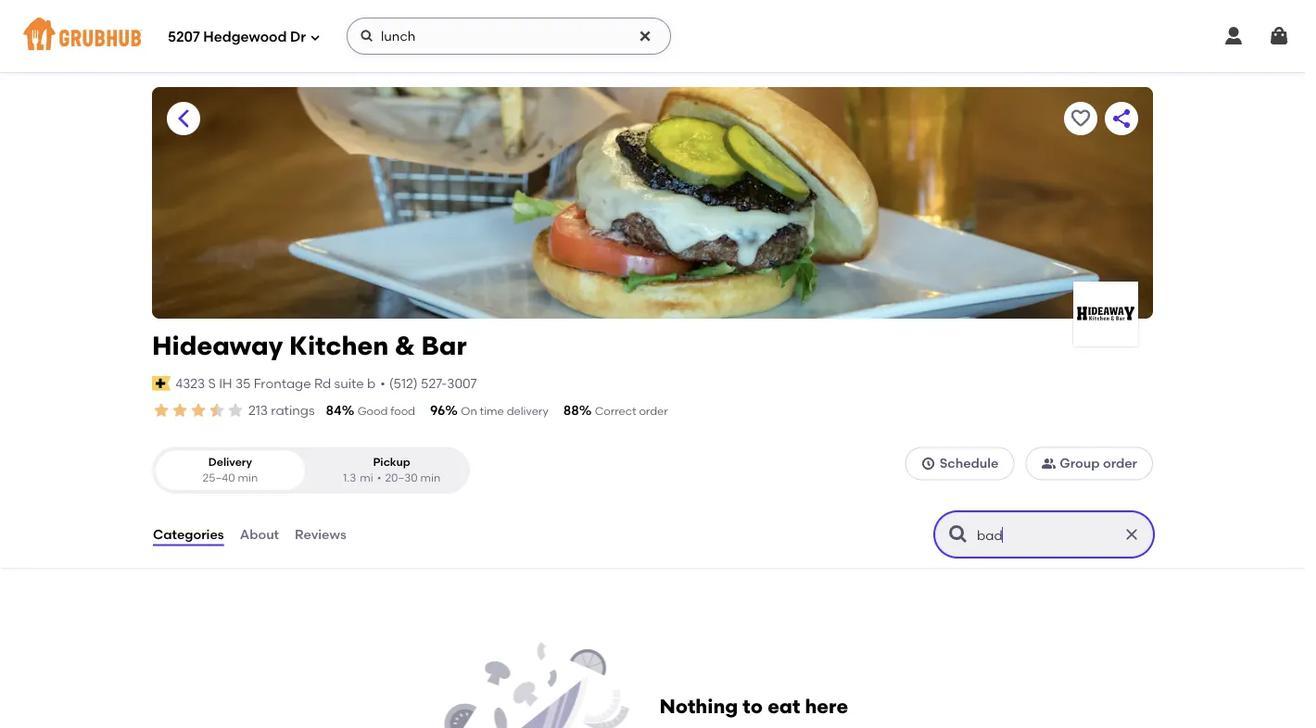 Task type: describe. For each thing, give the bounding box(es) containing it.
food
[[391, 405, 415, 418]]

bar
[[422, 331, 467, 362]]

people icon image
[[1042, 457, 1057, 471]]

527-
[[421, 376, 447, 392]]

rd
[[314, 376, 331, 392]]

on time delivery
[[461, 405, 549, 418]]

delivery
[[208, 456, 252, 469]]

caret left icon image
[[172, 108, 195, 130]]

about
[[240, 527, 279, 543]]

reviews button
[[294, 502, 348, 569]]

mi
[[360, 472, 373, 485]]

categories button
[[152, 502, 225, 569]]

no search results image
[[445, 643, 630, 729]]

delivery 25–40 min
[[203, 456, 258, 485]]

schedule
[[940, 456, 999, 472]]

4323
[[175, 376, 205, 392]]

ih
[[219, 376, 232, 392]]

correct
[[595, 405, 637, 418]]

svg image inside main navigation navigation
[[1223, 25, 1245, 47]]

84
[[326, 403, 342, 419]]

to
[[743, 695, 763, 719]]

option group containing delivery 25–40 min
[[152, 447, 470, 494]]

5207 hedgewood dr
[[168, 29, 306, 46]]

main navigation navigation
[[0, 0, 1306, 72]]

x icon image
[[1123, 526, 1142, 544]]

delivery
[[507, 405, 549, 418]]

group order
[[1060, 456, 1138, 472]]

hideaway
[[152, 331, 283, 362]]

4323 s ih 35 frontage rd suite b
[[175, 376, 376, 392]]

good food
[[358, 405, 415, 418]]

save this restaurant image
[[1070, 108, 1092, 130]]

hedgewood
[[203, 29, 287, 46]]

3007
[[447, 376, 477, 392]]

1.3
[[343, 472, 356, 485]]

nothing to eat here
[[660, 695, 849, 719]]

group order button
[[1026, 447, 1154, 481]]

frontage
[[254, 376, 311, 392]]

(512)
[[389, 376, 418, 392]]

Search Hideaway Kitchen & Bar search field
[[976, 527, 1117, 544]]

search icon image
[[948, 524, 970, 546]]

on
[[461, 405, 477, 418]]

• (512) 527-3007
[[380, 376, 477, 392]]

here
[[805, 695, 849, 719]]



Task type: vqa. For each thing, say whether or not it's contained in the screenshot.
the rightmost peppers,
no



Task type: locate. For each thing, give the bounding box(es) containing it.
schedule button
[[906, 447, 1015, 481]]

order
[[639, 405, 668, 418], [1103, 456, 1138, 472]]

s
[[208, 376, 216, 392]]

order right correct
[[639, 405, 668, 418]]

order for correct order
[[639, 405, 668, 418]]

96
[[430, 403, 445, 419]]

0 vertical spatial svg image
[[1223, 25, 1245, 47]]

4323 s ih 35 frontage rd suite b button
[[175, 373, 377, 394]]

pickup
[[373, 456, 411, 469]]

order inside button
[[1103, 456, 1138, 472]]

kitchen
[[289, 331, 389, 362]]

1 min from the left
[[238, 472, 258, 485]]

&
[[395, 331, 415, 362]]

order for group order
[[1103, 456, 1138, 472]]

ratings
[[271, 403, 315, 419]]

1 vertical spatial •
[[377, 472, 382, 485]]

svg image
[[1269, 25, 1291, 47], [360, 29, 375, 44], [638, 29, 653, 44], [310, 32, 321, 43]]

1 vertical spatial svg image
[[922, 457, 936, 471]]

• inside pickup 1.3 mi • 20–30 min
[[377, 472, 382, 485]]

0 horizontal spatial order
[[639, 405, 668, 418]]

group
[[1060, 456, 1100, 472]]

hideaway kitchen & bar logo image
[[1074, 282, 1139, 347]]

reviews
[[295, 527, 347, 543]]

suite
[[334, 376, 364, 392]]

star icon image
[[152, 402, 171, 420], [171, 402, 189, 420], [189, 402, 208, 420], [208, 402, 226, 420], [208, 402, 226, 420], [226, 402, 245, 420]]

eat
[[768, 695, 801, 719]]

1 horizontal spatial svg image
[[1223, 25, 1245, 47]]

subscription pass image
[[152, 376, 171, 391]]

1 horizontal spatial min
[[421, 472, 441, 485]]

0 vertical spatial •
[[380, 376, 386, 392]]

1 horizontal spatial order
[[1103, 456, 1138, 472]]

nothing
[[660, 695, 738, 719]]

min down delivery
[[238, 472, 258, 485]]

20–30
[[385, 472, 418, 485]]

25–40
[[203, 472, 235, 485]]

88
[[564, 403, 579, 419]]

pickup 1.3 mi • 20–30 min
[[343, 456, 441, 485]]

option group
[[152, 447, 470, 494]]

•
[[380, 376, 386, 392], [377, 472, 382, 485]]

hideaway kitchen & bar
[[152, 331, 467, 362]]

categories
[[153, 527, 224, 543]]

svg image
[[1223, 25, 1245, 47], [922, 457, 936, 471]]

time
[[480, 405, 504, 418]]

2 min from the left
[[421, 472, 441, 485]]

correct order
[[595, 405, 668, 418]]

0 horizontal spatial svg image
[[922, 457, 936, 471]]

min right 20–30
[[421, 472, 441, 485]]

213 ratings
[[249, 403, 315, 419]]

min inside delivery 25–40 min
[[238, 472, 258, 485]]

1 vertical spatial order
[[1103, 456, 1138, 472]]

dr
[[290, 29, 306, 46]]

5207
[[168, 29, 200, 46]]

good
[[358, 405, 388, 418]]

213
[[249, 403, 268, 419]]

• right the b
[[380, 376, 386, 392]]

• right the mi
[[377, 472, 382, 485]]

(512) 527-3007 button
[[389, 374, 477, 393]]

save this restaurant button
[[1065, 102, 1098, 135]]

min inside pickup 1.3 mi • 20–30 min
[[421, 472, 441, 485]]

svg image inside schedule button
[[922, 457, 936, 471]]

0 horizontal spatial min
[[238, 472, 258, 485]]

Search for food, convenience, alcohol... search field
[[347, 18, 671, 55]]

0 vertical spatial order
[[639, 405, 668, 418]]

about button
[[239, 502, 280, 569]]

min
[[238, 472, 258, 485], [421, 472, 441, 485]]

35
[[235, 376, 251, 392]]

share icon image
[[1111, 108, 1133, 130]]

order right group
[[1103, 456, 1138, 472]]

b
[[367, 376, 376, 392]]



